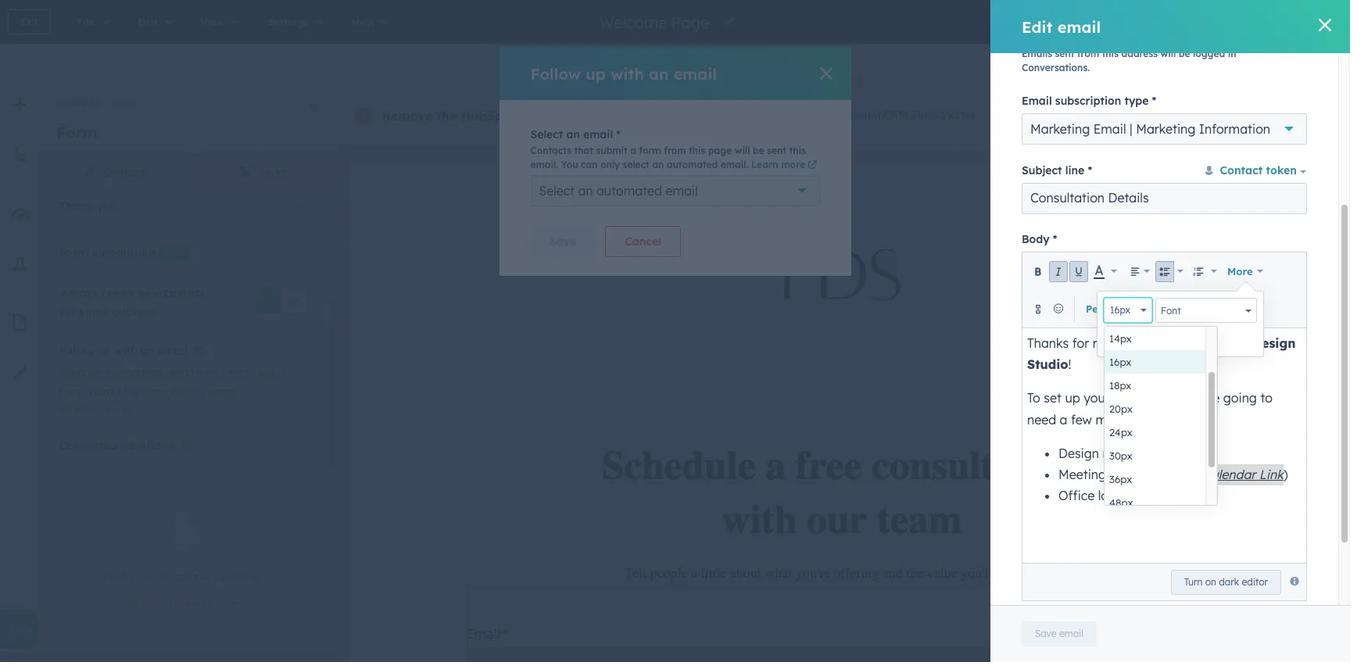 Task type: locate. For each thing, give the bounding box(es) containing it.
caret image
[[295, 244, 304, 260]]

application inside edit email dialog
[[1022, 252, 1307, 602]]

address inside always create new contact for email address
[[112, 305, 154, 319]]

will right page
[[735, 145, 750, 156]]

with up landing
[[611, 64, 644, 83]]

1 vertical spatial email
[[1094, 121, 1126, 137]]

up up "your" in the left top of the page
[[586, 64, 606, 83]]

0 horizontal spatial follow
[[59, 344, 94, 358]]

1 horizontal spatial email
[[1094, 121, 1126, 137]]

personalize button
[[1081, 293, 1149, 324]]

1 vertical spatial workflows
[[220, 571, 264, 583]]

48px button
[[1105, 491, 1206, 515]]

1 horizontal spatial follow up with an email
[[531, 64, 717, 83]]

0 horizontal spatial on
[[171, 385, 183, 399]]

follow up remove the hubspot logo from your landing pages.
[[531, 64, 581, 83]]

on right turn
[[1206, 576, 1217, 588]]

0 vertical spatial close image
[[1319, 19, 1332, 31]]

0 horizontal spatial email.
[[531, 159, 558, 170]]

1 vertical spatial select an email
[[59, 404, 132, 416]]

2 vertical spatial with
[[114, 344, 137, 358]]

select inside button
[[59, 404, 88, 416]]

up down always create new contact for email address
[[97, 344, 111, 358]]

the up select an email button
[[123, 385, 140, 399]]

24px button
[[1105, 421, 1206, 444]]

1 horizontal spatial sent
[[1055, 48, 1075, 59]]

2 horizontal spatial automated
[[667, 159, 718, 170]]

0 vertical spatial workflows
[[120, 439, 175, 453]]

1 vertical spatial submit
[[85, 385, 120, 399]]

0 vertical spatial a
[[630, 145, 637, 156]]

tab list containing content
[[41, 154, 338, 192]]

list box containing 14px
[[1105, 327, 1218, 515]]

submit
[[596, 145, 628, 156], [85, 385, 120, 399]]

0 vertical spatial from
[[1077, 48, 1100, 59]]

group
[[640, 50, 702, 77], [1286, 50, 1335, 77], [1156, 261, 1188, 282], [1189, 261, 1221, 282]]

body
[[1022, 232, 1050, 247]]

2 horizontal spatial from
[[1077, 48, 1100, 59]]

you
[[561, 159, 578, 170]]

to
[[196, 366, 207, 380], [171, 599, 180, 610]]

close image
[[309, 102, 318, 112]]

an up send an automated email to contacts when they submit the form on this page.
[[141, 344, 154, 358]]

0 horizontal spatial close image
[[820, 67, 832, 80]]

sent inside "contacts that submit a form from this page will be sent this email. you can only select an automated email."
[[767, 145, 787, 156]]

1 horizontal spatial to
[[196, 366, 207, 380]]

follow up with an email up landing
[[531, 64, 717, 83]]

0 horizontal spatial automated
[[105, 366, 162, 380]]

0 horizontal spatial address
[[112, 305, 154, 319]]

application containing more
[[1022, 252, 1307, 602]]

0 vertical spatial in
[[1228, 48, 1237, 59]]

used
[[167, 571, 188, 583]]

1 horizontal spatial from
[[664, 145, 686, 156]]

1 horizontal spatial marketing
[[1136, 121, 1196, 137]]

in left "any"
[[191, 571, 199, 583]]

select down they
[[59, 404, 88, 416]]

form right contents button
[[114, 97, 138, 109]]

0 vertical spatial submit
[[596, 145, 628, 156]]

the inside send an automated email to contacts when they submit the form on this page.
[[123, 385, 140, 399]]

an inside send an automated email to contacts when they submit the form on this page.
[[88, 366, 102, 380]]

select an email inside select an email button
[[59, 404, 132, 416]]

1 vertical spatial save
[[1035, 628, 1057, 640]]

0 horizontal spatial select an email
[[59, 404, 132, 416]]

1 horizontal spatial submit
[[596, 145, 628, 156]]

will inside the emails sent from this address will be logged in conversations.
[[1161, 48, 1176, 59]]

0 vertical spatial on
[[171, 385, 183, 399]]

1 horizontal spatial select an email
[[531, 127, 613, 142]]

2 vertical spatial automated
[[105, 366, 162, 380]]

cancel
[[625, 235, 661, 249]]

will inside "contacts that submit a form from this page will be sent this email. you can only select an automated email."
[[735, 145, 750, 156]]

0 vertical spatial email
[[1022, 94, 1052, 108]]

select an email up that
[[531, 127, 613, 142]]

styles link
[[189, 154, 338, 192]]

1 horizontal spatial follow
[[531, 64, 581, 83]]

0 horizontal spatial up
[[97, 344, 111, 358]]

0 vertical spatial form
[[114, 97, 138, 109]]

styles
[[259, 166, 289, 180]]

content
[[103, 166, 145, 180]]

this up more
[[789, 145, 806, 156]]

1 horizontal spatial with
[[611, 64, 644, 83]]

save email button
[[1022, 622, 1097, 647]]

0 vertical spatial follow
[[531, 64, 581, 83]]

publish group
[[1257, 9, 1335, 34]]

0 vertical spatial to
[[196, 366, 207, 380]]

automated down page
[[667, 159, 718, 170]]

on inside send an automated email to contacts when they submit the form on this page.
[[171, 385, 183, 399]]

in
[[1228, 48, 1237, 59], [191, 571, 199, 583]]

exit link
[[8, 9, 51, 34]]

0 vertical spatial automated
[[667, 159, 718, 170]]

2 marketing from the left
[[1136, 121, 1196, 137]]

submit inside send an automated email to contacts when they submit the form on this page.
[[85, 385, 120, 399]]

submit up select an email button
[[85, 385, 120, 399]]

an up landing
[[649, 64, 669, 83]]

from inside the emails sent from this address will be logged in conversations.
[[1077, 48, 1100, 59]]

1 horizontal spatial close image
[[1319, 19, 1332, 31]]

tab list
[[41, 154, 338, 192]]

exit
[[21, 16, 38, 27]]

2 vertical spatial select
[[59, 404, 88, 416]]

0 horizontal spatial workflows
[[120, 439, 175, 453]]

24px
[[1110, 426, 1133, 439]]

1 vertical spatial the
[[123, 385, 140, 399]]

0 vertical spatial save
[[550, 235, 577, 249]]

close image up features
[[820, 67, 832, 80]]

address down autosaved on the top of page
[[1122, 48, 1158, 59]]

0 horizontal spatial email
[[1022, 94, 1052, 108]]

48px
[[1110, 497, 1133, 509]]

0 vertical spatial will
[[1161, 48, 1176, 59]]

0 vertical spatial sent
[[1055, 48, 1075, 59]]

automated down select
[[597, 183, 662, 199]]

select up contacts
[[531, 127, 563, 142]]

1 horizontal spatial save
[[1035, 628, 1057, 640]]

group up font
[[1156, 261, 1188, 282]]

follow inside dialog
[[531, 64, 581, 83]]

0 horizontal spatial submit
[[85, 385, 120, 399]]

to down used
[[171, 599, 180, 610]]

1 email. from the left
[[531, 159, 558, 170]]

with inside dialog
[[611, 64, 644, 83]]

1 horizontal spatial in
[[1228, 48, 1237, 59]]

36px button
[[1105, 468, 1206, 491]]

marketing right | on the top of the page
[[1136, 121, 1196, 137]]

an right send
[[88, 366, 102, 380]]

edit
[[1022, 17, 1053, 36]]

to left contacts at the left bottom
[[196, 366, 207, 380]]

be left logged
[[1179, 48, 1191, 59]]

0 horizontal spatial to
[[171, 599, 180, 610]]

1 horizontal spatial on
[[1206, 576, 1217, 588]]

email. down page
[[721, 159, 749, 170]]

0 horizontal spatial sent
[[767, 145, 787, 156]]

sent up conversations. at top right
[[1055, 48, 1075, 59]]

list box
[[1105, 327, 1218, 515]]

conversations.
[[1022, 62, 1090, 74]]

settings button
[[1208, 50, 1279, 77]]

to inside popup button
[[171, 599, 180, 610]]

will down autosaved on the top of page
[[1161, 48, 1176, 59]]

close image
[[1319, 19, 1332, 31], [820, 67, 832, 80]]

navigation
[[41, 84, 338, 112]]

a left "workflow"
[[183, 599, 188, 610]]

save inside save button
[[550, 235, 577, 249]]

contacts
[[531, 145, 572, 156]]

save inside save email button
[[1035, 628, 1057, 640]]

follow
[[531, 64, 581, 83], [59, 344, 94, 358]]

select down you
[[539, 183, 575, 199]]

an inside button
[[91, 404, 103, 416]]

0 vertical spatial be
[[1179, 48, 1191, 59]]

a inside add form to a workflow popup button
[[183, 599, 188, 610]]

up
[[586, 64, 606, 83], [97, 344, 111, 358]]

1 vertical spatial sent
[[767, 145, 787, 156]]

address
[[1122, 48, 1158, 59], [112, 305, 154, 319]]

1 vertical spatial automated
[[597, 183, 662, 199]]

0 horizontal spatial in
[[191, 571, 199, 583]]

close image right publish button
[[1319, 19, 1332, 31]]

1 vertical spatial a
[[183, 599, 188, 610]]

0 horizontal spatial with
[[114, 344, 137, 358]]

an down can
[[578, 183, 593, 199]]

0 vertical spatial up
[[586, 64, 606, 83]]

follow up with an email element
[[59, 364, 307, 420]]

on left page.
[[171, 385, 183, 399]]

1 vertical spatial select
[[539, 183, 575, 199]]

this left page.
[[187, 385, 205, 399]]

form up select an email button
[[143, 385, 167, 399]]

1 horizontal spatial email.
[[721, 159, 749, 170]]

1 vertical spatial address
[[112, 305, 154, 319]]

create
[[101, 286, 136, 300]]

form up always
[[59, 245, 88, 259]]

0 horizontal spatial will
[[735, 145, 750, 156]]

address down create
[[112, 305, 154, 319]]

page.
[[208, 385, 237, 399]]

add form to a workflow
[[127, 599, 231, 610]]

automated inside "popup button"
[[597, 183, 662, 199]]

preview
[[1200, 16, 1235, 27]]

sent up learn more
[[767, 145, 787, 156]]

1 marketing from the left
[[1031, 121, 1090, 137]]

learn more
[[751, 159, 806, 170]]

email left | on the top of the page
[[1094, 121, 1126, 137]]

save email
[[1035, 628, 1084, 640]]

0 horizontal spatial follow up with an email
[[59, 344, 187, 358]]

turn on dark editor button
[[1171, 570, 1282, 595]]

add form to a workflow button
[[113, 592, 253, 617]]

form up select
[[639, 145, 661, 156]]

this
[[103, 571, 120, 583]]

automated inside send an automated email to contacts when they submit the form on this page.
[[105, 366, 162, 380]]

select an automated email button
[[531, 175, 820, 206]]

an up that
[[566, 127, 580, 142]]

send an automated email to contacts when they submit the form on this page.
[[59, 366, 285, 399]]

0 vertical spatial with
[[611, 64, 644, 83]]

0 horizontal spatial a
[[183, 599, 188, 610]]

turn
[[1184, 576, 1203, 588]]

0 horizontal spatial be
[[753, 145, 765, 156]]

submit inside "contacts that submit a form from this page will be sent this email. you can only select an automated email."
[[596, 145, 628, 156]]

from right logo
[[552, 108, 583, 124]]

form
[[639, 145, 661, 156], [143, 385, 167, 399], [123, 571, 144, 583], [147, 599, 168, 610]]

email inside send an automated email to contacts when they submit the form on this page.
[[165, 366, 193, 380]]

2 horizontal spatial with
[[859, 108, 881, 122]]

follow up send
[[59, 344, 94, 358]]

email inside always create new contact for email address
[[79, 305, 109, 319]]

2 vertical spatial from
[[664, 145, 686, 156]]

email inside "popup button"
[[666, 183, 698, 199]]

1 horizontal spatial the
[[437, 108, 457, 124]]

landing
[[620, 108, 669, 124]]

contact token
[[1220, 164, 1297, 178]]

email down conversations. at top right
[[1022, 94, 1052, 108]]

1 vertical spatial in
[[191, 571, 199, 583]]

can
[[581, 159, 598, 170]]

1 vertical spatial with
[[859, 108, 881, 122]]

2 email. from the left
[[721, 159, 749, 170]]

font
[[1161, 305, 1181, 317]]

logged
[[1193, 48, 1225, 59]]

alert
[[59, 490, 307, 617]]

in inside the emails sent from this address will be logged in conversations.
[[1228, 48, 1237, 59]]

1 horizontal spatial be
[[1179, 48, 1191, 59]]

1 vertical spatial follow up with an email
[[59, 344, 187, 358]]

link opens in a new window image
[[808, 161, 817, 170], [808, 161, 817, 170]]

an right select
[[652, 159, 664, 170]]

marketing down email subscription type
[[1031, 121, 1090, 137]]

automated up select an email button
[[105, 366, 162, 380]]

this left page
[[689, 145, 706, 156]]

for
[[60, 305, 76, 319]]

with
[[611, 64, 644, 83], [859, 108, 881, 122], [114, 344, 137, 358]]

save for save
[[550, 235, 577, 249]]

this up subscription
[[1102, 48, 1119, 59]]

workflows right "any"
[[220, 571, 264, 583]]

in right logged
[[1228, 48, 1237, 59]]

an up connected
[[91, 404, 103, 416]]

connected
[[59, 439, 117, 453]]

save button
[[531, 226, 596, 257]]

an
[[649, 64, 669, 83], [566, 127, 580, 142], [652, 159, 664, 170], [578, 183, 593, 199], [141, 344, 154, 358], [88, 366, 102, 380], [91, 404, 103, 416]]

1 vertical spatial from
[[552, 108, 583, 124]]

the right remove
[[437, 108, 457, 124]]

follow up with an email down always create new contact for email address
[[59, 344, 187, 358]]

consultation
[[1031, 190, 1105, 206]]

0 horizontal spatial save
[[550, 235, 577, 249]]

Size text field
[[1110, 303, 1141, 318]]

2
[[1332, 4, 1337, 14]]

form
[[114, 97, 138, 109], [56, 123, 97, 142], [59, 245, 88, 259]]

edit email
[[1022, 17, 1101, 36]]

0 horizontal spatial marketing
[[1031, 121, 1090, 137]]

edit email dialog
[[991, 0, 1350, 662]]

workflows down select an email button
[[120, 439, 175, 453]]

from up conversations. at top right
[[1077, 48, 1100, 59]]

a inside "contacts that submit a form from this page will be sent this email. you can only select an automated email."
[[630, 145, 637, 156]]

a up select
[[630, 145, 637, 156]]

select
[[623, 159, 650, 170]]

be
[[1179, 48, 1191, 59], [753, 145, 765, 156]]

0 vertical spatial address
[[1122, 48, 1158, 59]]

with down always create new contact for email address
[[114, 344, 137, 358]]

select an email down they
[[59, 404, 132, 416]]

with left crm at the top right of page
[[859, 108, 881, 122]]

application
[[1022, 252, 1307, 602]]

0 vertical spatial follow up with an email
[[531, 64, 717, 83]]

on
[[171, 385, 183, 399], [1206, 576, 1217, 588]]

be up learn
[[753, 145, 765, 156]]

1 vertical spatial close image
[[820, 67, 832, 80]]

upgrade
[[1274, 109, 1322, 123]]

1 horizontal spatial automated
[[597, 183, 662, 199]]

from down pages.
[[664, 145, 686, 156]]

1 horizontal spatial up
[[586, 64, 606, 83]]

20px button
[[1105, 397, 1206, 421]]

None field
[[598, 11, 715, 32]]

1 horizontal spatial address
[[1122, 48, 1158, 59]]

workflows
[[120, 439, 175, 453], [220, 571, 264, 583]]

sent inside the emails sent from this address will be logged in conversations.
[[1055, 48, 1075, 59]]

an inside "popup button"
[[578, 183, 593, 199]]

1 vertical spatial on
[[1206, 576, 1217, 588]]

form right add
[[147, 599, 168, 610]]

0 vertical spatial select an email
[[531, 127, 613, 142]]

1 horizontal spatial a
[[630, 145, 637, 156]]

contact
[[1220, 164, 1263, 178]]

select an email inside follow up with an email dialog
[[531, 127, 613, 142]]

submit up 'only'
[[596, 145, 628, 156]]

1 vertical spatial be
[[753, 145, 765, 156]]

type
[[1125, 94, 1149, 108]]

1 vertical spatial will
[[735, 145, 750, 156]]

save
[[550, 235, 577, 249], [1035, 628, 1057, 640]]

form down contents
[[56, 123, 97, 142]]

email
[[1058, 17, 1101, 36], [674, 64, 717, 83], [583, 127, 613, 142], [666, 183, 698, 199], [79, 305, 109, 319], [157, 344, 187, 358], [165, 366, 193, 380], [105, 404, 132, 416], [1060, 628, 1084, 640]]

1 vertical spatial to
[[171, 599, 180, 610]]

features
[[814, 108, 856, 122]]

14px button
[[1105, 327, 1206, 350]]

1 vertical spatial form
[[56, 123, 97, 142]]

automated for select an automated email
[[597, 183, 662, 199]]

email. down contacts
[[531, 159, 558, 170]]

email.
[[531, 159, 558, 170], [721, 159, 749, 170]]

0 horizontal spatial the
[[123, 385, 140, 399]]

20px
[[1110, 403, 1133, 415]]

1 horizontal spatial will
[[1161, 48, 1176, 59]]



Task type: vqa. For each thing, say whether or not it's contained in the screenshot.
Unlock
yes



Task type: describe. For each thing, give the bounding box(es) containing it.
consultation details
[[1031, 190, 1149, 206]]

alert containing this form isn't used in any workflows
[[59, 490, 307, 617]]

14px
[[1110, 332, 1132, 345]]

follow up with an email dialog
[[499, 47, 851, 276]]

logo
[[520, 108, 548, 124]]

group up pages.
[[640, 50, 702, 77]]

publish button
[[1257, 9, 1315, 34]]

hubspot
[[461, 108, 516, 124]]

that
[[574, 145, 593, 156]]

editor
[[1242, 576, 1268, 588]]

form inside popup button
[[147, 599, 168, 610]]

learn more link
[[751, 159, 820, 170]]

30px
[[1110, 450, 1133, 462]]

token
[[1266, 164, 1297, 178]]

in inside alert
[[191, 571, 199, 583]]

this inside send an automated email to contacts when they submit the form on this page.
[[187, 385, 205, 399]]

form button
[[98, 97, 138, 109]]

dark
[[1219, 576, 1240, 588]]

on inside button
[[1206, 576, 1217, 588]]

font button
[[1156, 298, 1257, 323]]

follow up with an email inside follow up with an email dialog
[[531, 64, 717, 83]]

contacts
[[210, 366, 255, 380]]

select inside "popup button"
[[539, 183, 575, 199]]

always create new contact for email address
[[60, 286, 205, 319]]

subscription
[[1056, 94, 1122, 108]]

group left more
[[1189, 261, 1221, 282]]

16px
[[1110, 356, 1132, 368]]

new
[[139, 286, 161, 300]]

form inside "contacts that submit a form from this page will be sent this email. you can only select an automated email."
[[639, 145, 661, 156]]

connected workflows
[[59, 439, 175, 453]]

36px
[[1110, 473, 1132, 486]]

unlock premium features with crm suite starter.
[[727, 108, 978, 122]]

suite
[[911, 108, 937, 122]]

0 vertical spatial select
[[531, 127, 563, 142]]

when
[[258, 366, 285, 380]]

0 vertical spatial the
[[437, 108, 457, 124]]

email inside popup button
[[1094, 121, 1126, 137]]

personalize
[[1086, 302, 1145, 315]]

1 vertical spatial up
[[97, 344, 111, 358]]

contact token button
[[1203, 164, 1307, 178]]

upgrade link
[[1255, 100, 1341, 131]]

autosaved
[[1120, 15, 1178, 29]]

send
[[59, 366, 85, 380]]

this inside the emails sent from this address will be logged in conversations.
[[1102, 48, 1119, 59]]

line
[[1066, 164, 1085, 178]]

beta
[[8, 622, 32, 637]]

cancel button
[[605, 226, 681, 257]]

18px button
[[1105, 374, 1206, 397]]

settings
[[1230, 56, 1272, 70]]

always
[[60, 286, 98, 300]]

remove
[[382, 108, 433, 124]]

navigation containing contents
[[41, 84, 338, 112]]

publish
[[1270, 16, 1302, 27]]

any
[[201, 571, 217, 583]]

1 horizontal spatial workflows
[[220, 571, 264, 583]]

your
[[587, 108, 616, 124]]

starter.
[[940, 108, 978, 122]]

contact
[[164, 286, 205, 300]]

contents button
[[56, 97, 98, 109]]

2 vertical spatial form
[[59, 245, 88, 259]]

page
[[708, 145, 732, 156]]

form inside send an automated email to contacts when they submit the form on this page.
[[143, 385, 167, 399]]

|
[[1130, 121, 1133, 137]]

emails sent from this address will be logged in conversations.
[[1022, 48, 1237, 74]]

address inside the emails sent from this address will be logged in conversations.
[[1122, 48, 1158, 59]]

to inside send an automated email to contacts when they submit the form on this page.
[[196, 366, 207, 380]]

new
[[165, 247, 184, 257]]

be inside the emails sent from this address will be logged in conversations.
[[1179, 48, 1191, 59]]

1 vertical spatial follow
[[59, 344, 94, 358]]

contacts that submit a form from this page will be sent this email. you can only select an automated email.
[[531, 145, 806, 170]]

automated for send an automated email to contacts when they submit the form on this page.
[[105, 366, 162, 380]]

automated inside "contacts that submit a form from this page will be sent this email. you can only select an automated email."
[[667, 159, 718, 170]]

up inside dialog
[[586, 64, 606, 83]]

form right "this"
[[123, 571, 144, 583]]

add
[[127, 599, 144, 610]]

from inside "contacts that submit a form from this page will be sent this email. you can only select an automated email."
[[664, 145, 686, 156]]

group down publish group
[[1286, 50, 1335, 77]]

more button
[[1223, 256, 1269, 287]]

16px button
[[1105, 350, 1206, 374]]

crm
[[884, 108, 908, 122]]

a for form
[[630, 145, 637, 156]]

select an email button
[[59, 401, 149, 420]]

marketing email | marketing information
[[1031, 121, 1271, 137]]

close image inside edit email dialog
[[1319, 19, 1332, 31]]

save for save email
[[1035, 628, 1057, 640]]

contents
[[56, 97, 98, 109]]

be inside "contacts that submit a form from this page will be sent this email. you can only select an automated email."
[[753, 145, 765, 156]]

0 horizontal spatial from
[[552, 108, 583, 124]]

they
[[59, 385, 82, 399]]

a for workflow
[[183, 599, 188, 610]]

this form isn't used in any workflows
[[103, 571, 264, 583]]

only
[[601, 159, 620, 170]]

automation
[[91, 245, 155, 259]]

remove the hubspot logo from your landing pages.
[[382, 108, 714, 124]]

an inside "contacts that submit a form from this page will be sent this email. you can only select an automated email."
[[652, 159, 664, 170]]

emails
[[1022, 48, 1053, 59]]

isn't
[[146, 571, 164, 583]]

30px button
[[1105, 444, 1206, 468]]

more
[[781, 159, 806, 170]]

autosaved button
[[1120, 13, 1178, 31]]

unlock
[[727, 108, 762, 122]]

pages.
[[673, 108, 714, 124]]



